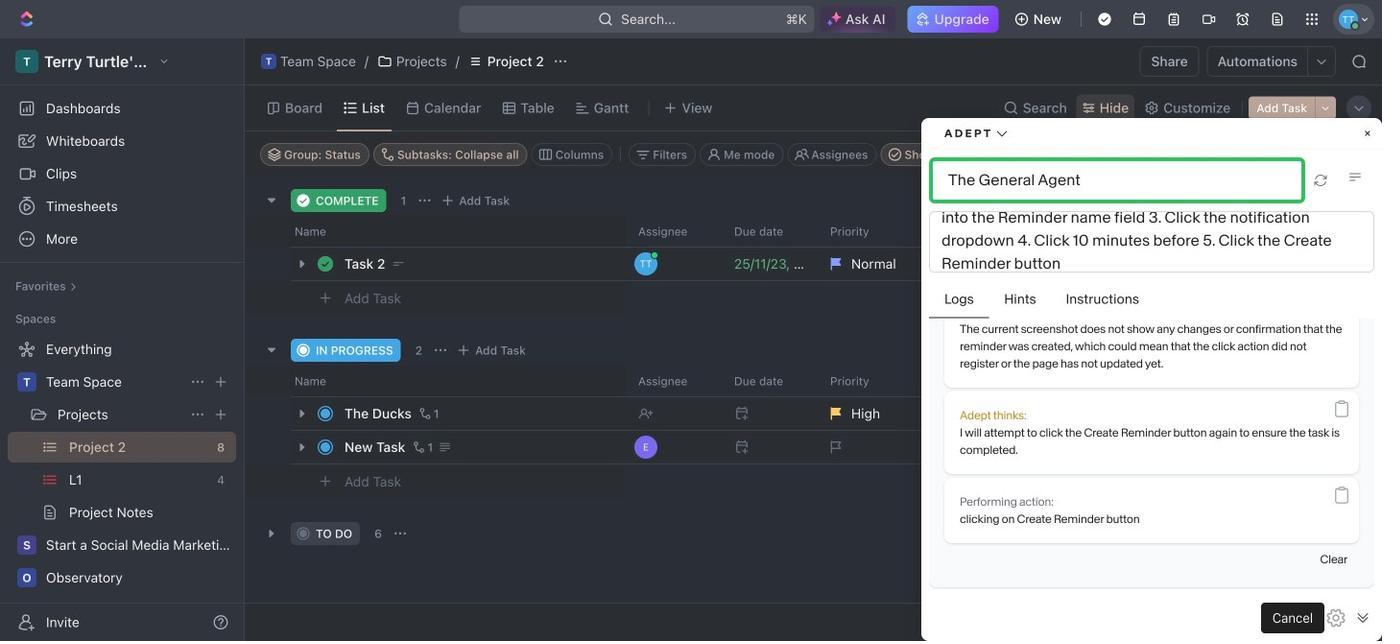 Task type: describe. For each thing, give the bounding box(es) containing it.
sidebar navigation
[[0, 38, 249, 642]]

Search tasks... text field
[[1179, 140, 1371, 169]]

observatory, , element
[[17, 569, 36, 588]]



Task type: locate. For each thing, give the bounding box(es) containing it.
terry turtle's workspace, , element
[[15, 50, 38, 73]]

tree
[[8, 334, 236, 642]]

tree inside sidebar navigation
[[8, 334, 236, 642]]

1 horizontal spatial team space, , element
[[261, 54, 277, 69]]

start a social media marketing agency, , element
[[17, 536, 36, 555]]

team space, , element
[[261, 54, 277, 69], [17, 373, 36, 392]]

1 vertical spatial team space, , element
[[17, 373, 36, 392]]

team space, , element inside sidebar navigation
[[17, 373, 36, 392]]

0 horizontal spatial team space, , element
[[17, 373, 36, 392]]

0 vertical spatial team space, , element
[[261, 54, 277, 69]]



Task type: vqa. For each thing, say whether or not it's contained in the screenshot.
Search tasks... text box
yes



